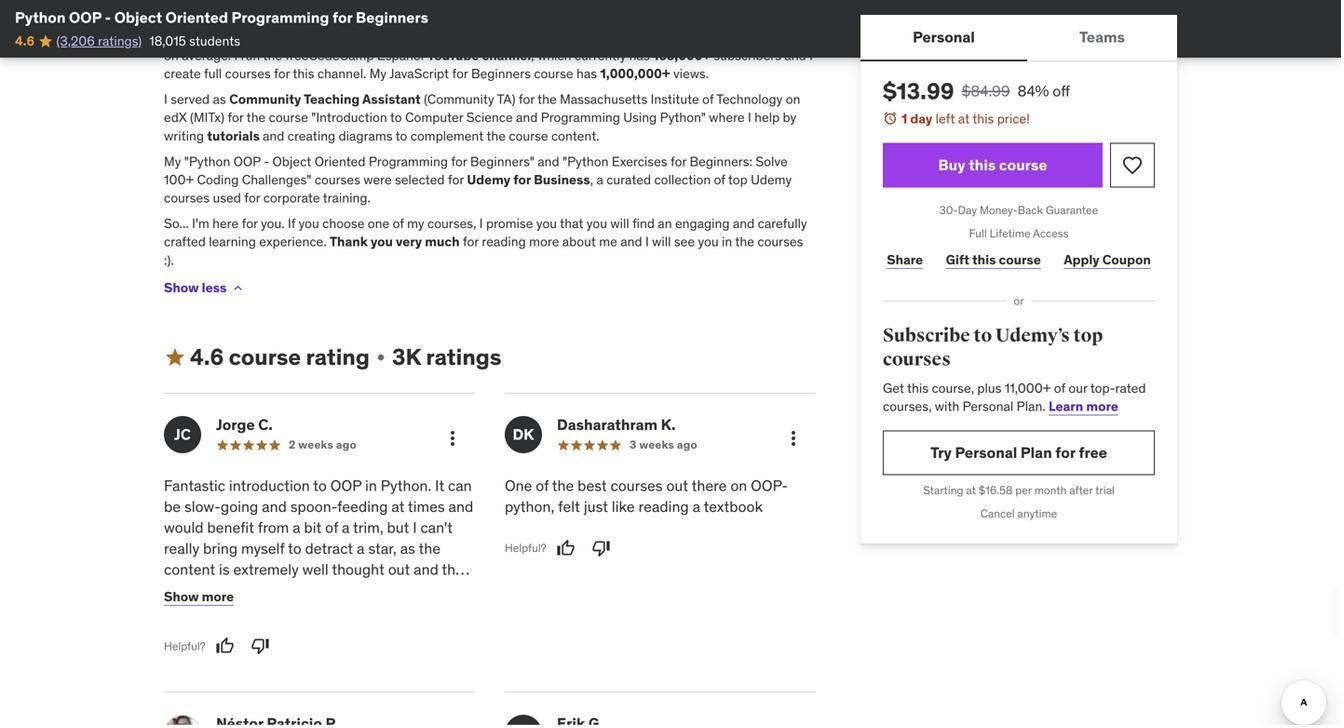 Task type: describe. For each thing, give the bounding box(es) containing it.
of inside so... i'm here for you. if you choose one of my courses, i promise you that you will find an engaging and carefully crafted learning experience.
[[393, 215, 404, 232]]

create for coding
[[425, 10, 462, 27]]

my
[[407, 215, 424, 232]]

ratings)
[[98, 33, 142, 49]]

bit
[[304, 518, 322, 537]]

apply
[[1064, 251, 1100, 268]]

help
[[755, 109, 780, 126]]

0 vertical spatial oop
[[69, 8, 101, 27]]

and down community
[[263, 127, 284, 144]]

and up day,
[[784, 10, 806, 27]]

i inside , where i create coding courses and write articles on computer science and programming. my 26+ articles for this publication have received
[[418, 10, 422, 27]]

0 vertical spatial which
[[537, 47, 571, 64]]

1 day left at this price!
[[902, 110, 1030, 127]]

of right "part"
[[211, 10, 223, 27]]

science
[[466, 109, 513, 126]]

training.
[[323, 190, 371, 206]]

rating
[[306, 343, 370, 371]]

this right gift
[[972, 251, 996, 268]]

oop inside fantastic introduction to oop in python. it can be slow-going and spoon-feeding at times and would benefit from a bit of a trim, but i can't really bring myself to detract a star, as the content is extremely well thought out and the explanations very clear. unlike other reviewers, i think it strikes a perfect balance between theory and practice/exercises. i particularly enjoyed the data-structure project, which i found very interesting and daring.
[[330, 477, 362, 496]]

buy
[[938, 156, 966, 175]]

of inside get this course, plus 11,000+ of our top-rated courses, with personal plan.
[[1054, 380, 1066, 397]]

to up "spoon-"
[[313, 477, 327, 496]]

you up me
[[587, 215, 607, 232]]

i inside the subscribers and i create full courses for this channel. my javascript for beginners course has
[[810, 47, 813, 64]]

the up students
[[226, 10, 245, 27]]

for right the "selected"
[[448, 171, 464, 188]]

have
[[453, 29, 480, 45]]

of inside the one of the best courses out there on oop- python, felt just like reading a textbook
[[536, 477, 549, 496]]

a left "trim,"
[[342, 518, 350, 537]]

slow-
[[184, 497, 221, 517]]

teams button
[[1027, 15, 1177, 60]]

it
[[209, 602, 218, 621]]

helpful? for mark review by dasharathram k. as helpful image
[[505, 541, 546, 556]]

teaching
[[304, 91, 360, 108]]

0 vertical spatial -
[[105, 8, 111, 27]]

python,
[[505, 497, 555, 517]]

i served as community teaching assistant
[[164, 91, 421, 108]]

for up channel.
[[332, 8, 353, 27]]

star,
[[368, 539, 397, 558]]

- inside my "python oop - object oriented programming for beginners" and "python exercises for beginners: solve 100+ coding challenges" courses were selected for
[[264, 153, 269, 170]]

like
[[612, 497, 635, 517]]

with 5,000+ views per day, on average. i run the freecodecamp español
[[164, 29, 805, 64]]

i inside for reading more about me and i will see you in the courses :).
[[645, 234, 649, 250]]

back
[[1018, 203, 1043, 218]]

on inside (community ta) for the massachusetts institute of technology on edx (mitx) for the course "introduction to computer science and programming using python" where i help by writing
[[786, 91, 801, 108]]

youtube channel , which currently has 165,000+
[[427, 47, 711, 64]]

this down $84.99
[[973, 110, 994, 127]]

daring.
[[341, 664, 387, 684]]

the up reviewers,
[[442, 560, 464, 579]]

i down particularly
[[442, 644, 446, 663]]

teams
[[1080, 27, 1125, 46]]

day
[[958, 203, 977, 218]]

learning
[[209, 234, 256, 250]]

content
[[164, 560, 215, 579]]

writing
[[164, 127, 204, 144]]

coupon
[[1103, 251, 1151, 268]]

spoon-
[[290, 497, 337, 517]]

buy this course button
[[883, 143, 1103, 188]]

theory
[[164, 623, 207, 642]]

a left bit
[[293, 518, 300, 537]]

a inside , a curated collection of top udemy courses used for corporate training.
[[597, 171, 603, 188]]

can
[[448, 477, 472, 496]]

institute
[[651, 91, 699, 108]]

and left write
[[557, 10, 578, 27]]

and inside so... i'm here for you. if you choose one of my courses, i promise you that you will find an engaging and carefully crafted learning experience.
[[733, 215, 755, 232]]

to right diagrams
[[396, 127, 407, 144]]

ago for courses
[[677, 438, 698, 452]]

3k
[[392, 343, 421, 371]]

the left mark review by jorge c. as unhelpful icon
[[220, 644, 241, 663]]

this inside , where i create coding courses and write articles on computer science and programming. my 26+ articles for this publication have received
[[360, 29, 382, 45]]

additional actions for review by jorge c. image
[[442, 428, 464, 450]]

this inside 'button'
[[969, 156, 996, 175]]

starting
[[923, 483, 964, 498]]

channel.
[[317, 65, 366, 82]]

0 vertical spatial oriented
[[165, 8, 228, 27]]

udemy for business
[[467, 171, 590, 188]]

oop inside my "python oop - object oriented programming for beginners" and "python exercises for beginners: solve 100+ coding challenges" courses were selected for
[[233, 153, 261, 170]]

course inside buy this course 'button'
[[999, 156, 1047, 175]]

reading inside for reading more about me and i will see you in the courses :).
[[482, 234, 526, 250]]

top inside subscribe to udemy's top courses
[[1073, 325, 1103, 347]]

$84.99
[[962, 82, 1010, 101]]

share button
[[883, 241, 927, 279]]

see
[[674, 234, 695, 250]]

unlike
[[322, 581, 364, 600]]

1 horizontal spatial very
[[252, 581, 280, 600]]

5,000+
[[677, 29, 721, 45]]

object inside my "python oop - object oriented programming for beginners" and "python exercises for beginners: solve 100+ coding challenges" courses were selected for
[[272, 153, 311, 170]]

0 vertical spatial object
[[114, 8, 162, 27]]

myself
[[241, 539, 285, 558]]

i up edx
[[164, 91, 167, 108]]

11,000+
[[1005, 380, 1051, 397]]

python oop - object oriented programming for beginners
[[15, 8, 428, 27]]

exercises
[[612, 153, 668, 170]]

explanations
[[164, 581, 248, 600]]

of inside fantastic introduction to oop in python. it can be slow-going and spoon-feeding at times and would benefit from a bit of a trim, but i can't really bring myself to detract a star, as the content is extremely well thought out and the explanations very clear. unlike other reviewers, i think it strikes a perfect balance between theory and practice/exercises. i particularly enjoyed the data-structure project, which i found very interesting and daring.
[[325, 518, 338, 537]]

more for show more
[[202, 589, 234, 605]]

coding
[[197, 171, 239, 188]]

channel
[[482, 47, 531, 64]]

a right strikes
[[269, 602, 277, 621]]

the down the can't
[[419, 539, 441, 558]]

1 horizontal spatial articles
[[614, 10, 656, 27]]

staff
[[345, 10, 373, 27]]

and down can
[[449, 497, 473, 517]]

show for show less
[[164, 279, 199, 296]]

which inside fantastic introduction to oop in python. it can be slow-going and spoon-feeding at times and would benefit from a bit of a trim, but i can't really bring myself to detract a star, as the content is extremely well thought out and the explanations very clear. unlike other reviewers, i think it strikes a perfect balance between theory and practice/exercises. i particularly enjoyed the data-structure project, which i found very interesting and daring.
[[400, 644, 438, 663]]

experience.
[[259, 234, 327, 250]]

out inside fantastic introduction to oop in python. it can be slow-going and spoon-feeding at times and would benefit from a bit of a trim, but i can't really bring myself to detract a star, as the content is extremely well thought out and the explanations very clear. unlike other reviewers, i think it strikes a perfect balance between theory and practice/exercises. i particularly enjoyed the data-structure project, which i found very interesting and daring.
[[388, 560, 410, 579]]

bring
[[203, 539, 238, 558]]

the down community
[[247, 109, 266, 126]]

show for show more
[[164, 589, 199, 605]]

month
[[1035, 483, 1067, 498]]

for up i served as community teaching assistant
[[274, 65, 290, 82]]

courses inside , a curated collection of top udemy courses used for corporate training.
[[164, 190, 210, 206]]

the inside with 5,000+ views per day, on average. i run the freecodecamp español
[[263, 47, 282, 64]]

i up 'project,'
[[369, 623, 373, 642]]

as inside fantastic introduction to oop in python. it can be slow-going and spoon-feeding at times and would benefit from a bit of a trim, but i can't really bring myself to detract a star, as the content is extremely well thought out and the explanations very clear. unlike other reviewers, i think it strikes a perfect balance between theory and practice/exercises. i particularly enjoyed the data-structure project, which i found very interesting and daring.
[[400, 539, 415, 558]]

1 udemy from the left
[[467, 171, 511, 188]]

learn more
[[1049, 398, 1119, 415]]

with inside with 5,000+ views per day, on average. i run the freecodecamp español
[[650, 29, 674, 45]]

dasharathram
[[557, 416, 658, 435]]

and inside my "python oop - object oriented programming for beginners" and "python exercises for beginners: solve 100+ coding challenges" courses were selected for
[[538, 153, 559, 170]]

on inside the one of the best courses out there on oop- python, felt just like reading a textbook
[[731, 477, 747, 496]]

4.6 for 4.6 course rating
[[190, 343, 224, 371]]

top inside , a curated collection of top udemy courses used for corporate training.
[[728, 171, 748, 188]]

here
[[212, 215, 239, 232]]

you inside for reading more about me and i will see you in the courses :).
[[698, 234, 719, 250]]

there
[[692, 477, 727, 496]]

has inside the subscribers and i create full courses for this channel. my javascript for beginners course has
[[577, 65, 597, 82]]

i inside so... i'm here for you. if you choose one of my courses, i promise you that you will find an engaging and carefully crafted learning experience.
[[480, 215, 483, 232]]

where inside (community ta) for the massachusetts institute of technology on edx (mitx) for the course "introduction to computer science and programming using python" where i help by writing
[[709, 109, 745, 126]]

show less
[[164, 279, 227, 296]]

courses inside , where i create coding courses and write articles on computer science and programming. my 26+ articles for this publication have received
[[508, 10, 553, 27]]

0 vertical spatial very
[[396, 234, 422, 250]]

and down structure
[[313, 664, 338, 684]]

i inside with 5,000+ views per day, on average. i run the freecodecamp español
[[234, 47, 238, 64]]

and down it
[[210, 623, 235, 642]]

and up from
[[262, 497, 287, 517]]

and inside the subscribers and i create full courses for this channel. my javascript for beginners course has
[[785, 47, 806, 64]]

guarantee
[[1046, 203, 1098, 218]]

oop-
[[751, 477, 788, 496]]

this inside get this course, plus 11,000+ of our top-rated courses, with personal plan.
[[907, 380, 929, 397]]

i right but
[[413, 518, 417, 537]]

wishlist image
[[1121, 154, 1144, 177]]

freecodecamp inside with 5,000+ views per day, on average. i run the freecodecamp español
[[285, 47, 374, 64]]

python"
[[660, 109, 706, 126]]

out inside the one of the best courses out there on oop- python, felt just like reading a textbook
[[666, 477, 688, 496]]

you left that
[[536, 215, 557, 232]]

in inside for reading more about me and i will see you in the courses :).
[[722, 234, 732, 250]]

collection
[[654, 171, 711, 188]]

personal inside get this course, plus 11,000+ of our top-rated courses, with personal plan.
[[963, 398, 1014, 415]]

programming inside my "python oop - object oriented programming for beginners" and "python exercises for beginners: solve 100+ coding challenges" courses were selected for
[[369, 153, 448, 170]]

much
[[425, 234, 460, 250]]

access
[[1033, 226, 1069, 241]]

for down complement
[[451, 153, 467, 170]]

course up c.
[[229, 343, 301, 371]]

less
[[202, 279, 227, 296]]

1,000,000+ views.
[[600, 65, 709, 82]]

tutorials
[[207, 127, 260, 144]]

:).
[[164, 252, 174, 269]]

per for month
[[1016, 483, 1032, 498]]

with inside get this course, plus 11,000+ of our top-rated courses, with personal plan.
[[935, 398, 960, 415]]

by
[[783, 109, 797, 126]]

$13.99
[[883, 77, 954, 105]]

30-
[[940, 203, 958, 218]]

, for udemy for business
[[590, 171, 593, 188]]

ta)
[[497, 91, 516, 108]]

alarm image
[[883, 111, 898, 126]]

a inside the one of the best courses out there on oop- python, felt just like reading a textbook
[[693, 497, 700, 517]]

additional actions for review by dasharathram k. image
[[782, 428, 805, 450]]

times
[[408, 497, 445, 517]]

for up tutorials
[[228, 109, 244, 126]]

really
[[164, 539, 199, 558]]

one of the best courses out there on oop- python, felt just like reading a textbook
[[505, 477, 788, 517]]

on inside , where i create coding courses and write articles on computer science and programming. my 26+ articles for this publication have received
[[660, 10, 674, 27]]

i inside (community ta) for the massachusetts institute of technology on edx (mitx) for the course "introduction to computer science and programming using python" where i help by writing
[[748, 109, 751, 126]]

so... i'm here for you. if you choose one of my courses, i promise you that you will find an engaging and carefully crafted learning experience.
[[164, 215, 807, 250]]

0 horizontal spatial as
[[213, 91, 226, 108]]

full
[[969, 226, 987, 241]]

javascript
[[389, 65, 449, 82]]

0 vertical spatial freecodecamp
[[248, 10, 342, 27]]

course,
[[932, 380, 974, 397]]

will inside so... i'm here for you. if you choose one of my courses, i promise you that you will find an engaging and carefully crafted learning experience.
[[610, 215, 629, 232]]

weeks for k.
[[639, 438, 674, 452]]

2 "python from the left
[[563, 153, 609, 170]]



Task type: vqa. For each thing, say whether or not it's contained in the screenshot.
Mark review by Dasharathram K. as helpful icon
yes



Task type: locate. For each thing, give the bounding box(es) containing it.
2 ago from the left
[[677, 438, 698, 452]]

show down :).
[[164, 279, 199, 296]]

promise
[[486, 215, 533, 232]]

per for day,
[[760, 29, 779, 45]]

1 vertical spatial programming
[[541, 109, 620, 126]]

1 vertical spatial which
[[400, 644, 438, 663]]

reading down "promise"
[[482, 234, 526, 250]]

anytime
[[1018, 506, 1057, 521]]

python.
[[381, 477, 431, 496]]

udemy down the beginners" at the left top of page
[[467, 171, 511, 188]]

of down the views.
[[702, 91, 714, 108]]

0 vertical spatial helpful?
[[505, 541, 546, 556]]

jorge c.
[[216, 416, 273, 435]]

object up ratings)
[[114, 8, 162, 27]]

more down top- on the bottom right
[[1086, 398, 1119, 415]]

project,
[[345, 644, 396, 663]]

helpful? left mark review by dasharathram k. as helpful image
[[505, 541, 546, 556]]

(community
[[424, 91, 494, 108]]

for inside , a curated collection of top udemy courses used for corporate training.
[[244, 190, 260, 206]]

jc
[[174, 425, 191, 444]]

1 horizontal spatial with
[[935, 398, 960, 415]]

helpful? up 'found'
[[164, 639, 205, 654]]

computer
[[677, 10, 733, 27]]

for inside for reading more about me and i will see you in the courses :).
[[463, 234, 479, 250]]

more inside for reading more about me and i will see you in the courses :).
[[529, 234, 559, 250]]

plus
[[977, 380, 1002, 397]]

2 udemy from the left
[[751, 171, 792, 188]]

strikes
[[221, 602, 266, 621]]

subscribe to udemy's top courses
[[883, 325, 1103, 371]]

, inside , a curated collection of top udemy courses used for corporate training.
[[590, 171, 593, 188]]

as
[[213, 91, 226, 108], [400, 539, 415, 558]]

oop down tutorials
[[233, 153, 261, 170]]

of
[[211, 10, 223, 27], [702, 91, 714, 108], [714, 171, 725, 188], [393, 215, 404, 232], [1054, 380, 1066, 397], [536, 477, 549, 496], [325, 518, 338, 537]]

1 vertical spatial has
[[577, 65, 597, 82]]

0 horizontal spatial create
[[164, 65, 201, 82]]

for down the beginners" at the left top of page
[[513, 171, 531, 188]]

1 vertical spatial articles
[[296, 29, 338, 45]]

my
[[249, 29, 266, 45], [370, 65, 387, 82], [164, 153, 181, 170]]

solve
[[756, 153, 788, 170]]

"introduction
[[311, 109, 387, 126]]

about
[[562, 234, 596, 250]]

0 vertical spatial articles
[[614, 10, 656, 27]]

in down engaging
[[722, 234, 732, 250]]

0 horizontal spatial articles
[[296, 29, 338, 45]]

2 show from the top
[[164, 589, 199, 605]]

0 horizontal spatial top
[[728, 171, 748, 188]]

rated
[[1115, 380, 1146, 397]]

i up for reading more about me and i will see you in the courses :).
[[480, 215, 483, 232]]

an
[[658, 215, 672, 232]]

views.
[[673, 65, 709, 82]]

0 vertical spatial beginners
[[356, 8, 428, 27]]

2 weeks from the left
[[639, 438, 674, 452]]

my inside , where i create coding courses and write articles on computer science and programming. my 26+ articles for this publication have received
[[249, 29, 266, 45]]

per inside starting at $16.58 per month after trial cancel anytime
[[1016, 483, 1032, 498]]

the right the see at the top of the page
[[735, 234, 754, 250]]

computer
[[405, 109, 463, 126]]

where down technology on the top of the page
[[709, 109, 745, 126]]

it
[[435, 477, 444, 496]]

, inside , where i create coding courses and write articles on computer science and programming. my 26+ articles for this publication have received
[[373, 10, 376, 27]]

tab list containing personal
[[861, 15, 1177, 61]]

for up the collection
[[671, 153, 687, 170]]

of inside (community ta) for the massachusetts institute of technology on edx (mitx) for the course "introduction to computer science and programming using python" where i help by writing
[[702, 91, 714, 108]]

1 vertical spatial my
[[370, 65, 387, 82]]

reviewers,
[[406, 581, 474, 600]]

freecodecamp up 26+
[[248, 10, 342, 27]]

0 horizontal spatial with
[[650, 29, 674, 45]]

to left udemy's
[[974, 325, 992, 347]]

to down from
[[288, 539, 301, 558]]

- up challenges"
[[264, 153, 269, 170]]

per down science
[[760, 29, 779, 45]]

0 horizontal spatial oop
[[69, 8, 101, 27]]

xsmall image
[[373, 350, 388, 365]]

write
[[581, 10, 610, 27]]

and inside for reading more about me and i will see you in the courses :).
[[621, 234, 642, 250]]

top up our
[[1073, 325, 1103, 347]]

weeks right 2 in the bottom left of the page
[[298, 438, 333, 452]]

engaging
[[675, 215, 730, 232]]

ratings
[[426, 343, 502, 371]]

oriented down diagrams
[[315, 153, 366, 170]]

full
[[204, 65, 222, 82]]

at left the $16.58
[[966, 483, 976, 498]]

python
[[15, 8, 66, 27]]

left
[[936, 110, 955, 127]]

i'm up crafted
[[192, 215, 209, 232]]

1 horizontal spatial more
[[529, 234, 559, 250]]

get
[[883, 380, 904, 397]]

which
[[537, 47, 571, 64], [400, 644, 438, 663]]

"python down content.
[[563, 153, 609, 170]]

mark review by dasharathram k. as unhelpful image
[[592, 539, 611, 558]]

try personal plan for free link
[[883, 431, 1155, 475]]

articles right 26+
[[296, 29, 338, 45]]

1 horizontal spatial which
[[537, 47, 571, 64]]

0 vertical spatial show
[[164, 279, 199, 296]]

show
[[164, 279, 199, 296], [164, 589, 199, 605]]

publication
[[385, 29, 450, 45]]

0 vertical spatial out
[[666, 477, 688, 496]]

the down 26+
[[263, 47, 282, 64]]

2
[[289, 438, 296, 452]]

1 vertical spatial reading
[[639, 497, 689, 517]]

oop up feeding
[[330, 477, 362, 496]]

1 vertical spatial oop
[[233, 153, 261, 170]]

1 vertical spatial courses,
[[883, 398, 932, 415]]

structure
[[281, 644, 342, 663]]

, for freecodecamp staff
[[373, 10, 376, 27]]

1 vertical spatial out
[[388, 560, 410, 579]]

best
[[578, 477, 607, 496]]

with up 165,000+
[[650, 29, 674, 45]]

1 horizontal spatial i'm
[[192, 215, 209, 232]]

reading inside the one of the best courses out there on oop- python, felt just like reading a textbook
[[639, 497, 689, 517]]

1 horizontal spatial will
[[652, 234, 671, 250]]

courses,
[[428, 215, 476, 232], [883, 398, 932, 415]]

3
[[630, 438, 637, 452]]

my inside the subscribers and i create full courses for this channel. my javascript for beginners course has
[[370, 65, 387, 82]]

courses, up the much
[[428, 215, 476, 232]]

1 horizontal spatial per
[[1016, 483, 1032, 498]]

, a curated collection of top udemy courses used for corporate training.
[[164, 171, 792, 206]]

0 vertical spatial in
[[722, 234, 732, 250]]

ago for in
[[336, 438, 357, 452]]

of left the my
[[393, 215, 404, 232]]

0 horizontal spatial 4.6
[[15, 33, 35, 49]]

0 horizontal spatial ago
[[336, 438, 357, 452]]

at inside starting at $16.58 per month after trial cancel anytime
[[966, 483, 976, 498]]

very down the my
[[396, 234, 422, 250]]

i left 'think'
[[164, 602, 168, 621]]

you right if
[[299, 215, 319, 232]]

you down one
[[371, 234, 393, 250]]

1 ago from the left
[[336, 438, 357, 452]]

of inside , a curated collection of top udemy courses used for corporate training.
[[714, 171, 725, 188]]

1 weeks from the left
[[298, 438, 333, 452]]

my up 'run'
[[249, 29, 266, 45]]

0 horizontal spatial in
[[365, 477, 377, 496]]

and up reviewers,
[[414, 560, 439, 579]]

0 vertical spatial ,
[[373, 10, 376, 27]]

udemy inside , a curated collection of top udemy courses used for corporate training.
[[751, 171, 792, 188]]

interesting
[[237, 664, 309, 684]]

youtube
[[427, 47, 479, 64]]

courses, inside so... i'm here for you. if you choose one of my courses, i promise you that you will find an engaging and carefully crafted learning experience.
[[428, 215, 476, 232]]

1 vertical spatial as
[[400, 539, 415, 558]]

"python up coding
[[184, 153, 230, 170]]

1 horizontal spatial courses,
[[883, 398, 932, 415]]

and inside (community ta) for the massachusetts institute of technology on edx (mitx) for the course "introduction to computer science and programming using python" where i help by writing
[[516, 109, 538, 126]]

the down science
[[487, 127, 506, 144]]

k.
[[661, 416, 676, 435]]

1 vertical spatial freecodecamp
[[285, 47, 374, 64]]

0 horizontal spatial has
[[577, 65, 597, 82]]

course down lifetime
[[999, 251, 1041, 268]]

top down the beginners:
[[728, 171, 748, 188]]

edx
[[164, 109, 187, 126]]

will inside for reading more about me and i will see you in the courses :).
[[652, 234, 671, 250]]

per up the anytime
[[1016, 483, 1032, 498]]

i'm inside so... i'm here for you. if you choose one of my courses, i promise you that you will find an engaging and carefully crafted learning experience.
[[192, 215, 209, 232]]

0 vertical spatial my
[[249, 29, 266, 45]]

just
[[584, 497, 608, 517]]

using
[[623, 109, 657, 126]]

1 vertical spatial 4.6
[[190, 343, 224, 371]]

course up back
[[999, 156, 1047, 175]]

course inside gift this course link
[[999, 251, 1041, 268]]

0 vertical spatial per
[[760, 29, 779, 45]]

massachusetts
[[560, 91, 648, 108]]

at up but
[[391, 497, 405, 517]]

course down youtube channel , which currently has 165,000+
[[534, 65, 573, 82]]

you.
[[261, 215, 285, 232]]

courses inside subscribe to udemy's top courses
[[883, 348, 951, 371]]

1 horizontal spatial ,
[[531, 47, 534, 64]]

very down mark review by jorge c. as helpful "icon"
[[206, 664, 234, 684]]

plan.
[[1017, 398, 1046, 415]]

crafted
[[164, 234, 206, 250]]

the inside the one of the best courses out there on oop- python, felt just like reading a textbook
[[552, 477, 574, 496]]

course inside the subscribers and i create full courses for this channel. my javascript for beginners course has
[[534, 65, 573, 82]]

mark review by dasharathram k. as helpful image
[[557, 539, 575, 558]]

gift
[[946, 251, 970, 268]]

curated
[[607, 171, 651, 188]]

0 vertical spatial top
[[728, 171, 748, 188]]

object
[[114, 8, 162, 27], [272, 153, 311, 170]]

lifetime
[[990, 226, 1031, 241]]

0 horizontal spatial more
[[202, 589, 234, 605]]

0 vertical spatial more
[[529, 234, 559, 250]]

tab list
[[861, 15, 1177, 61]]

2 vertical spatial very
[[206, 664, 234, 684]]

the up felt
[[552, 477, 574, 496]]

very
[[396, 234, 422, 250], [252, 581, 280, 600], [206, 664, 234, 684]]

create inside , where i create coding courses and write articles on computer science and programming. my 26+ articles for this publication have received
[[425, 10, 462, 27]]

1 horizontal spatial where
[[709, 109, 745, 126]]

courses inside the subscribers and i create full courses for this channel. my javascript for beginners course has
[[225, 65, 271, 82]]

1 horizontal spatial has
[[629, 47, 650, 64]]

at
[[958, 110, 970, 127], [966, 483, 976, 498], [391, 497, 405, 517]]

courses inside my "python oop - object oriented programming for beginners" and "python exercises for beginners: solve 100+ coding challenges" courses were selected for
[[315, 171, 360, 188]]

create
[[425, 10, 462, 27], [164, 65, 201, 82]]

2 vertical spatial my
[[164, 153, 181, 170]]

more left about
[[529, 234, 559, 250]]

1 vertical spatial -
[[264, 153, 269, 170]]

or
[[1014, 294, 1024, 308]]

1 vertical spatial ,
[[531, 47, 534, 64]]

2 horizontal spatial my
[[370, 65, 387, 82]]

mark review by jorge c. as unhelpful image
[[251, 637, 270, 656]]

for down "staff"
[[342, 29, 358, 45]]

medium image
[[164, 346, 186, 369]]

1 vertical spatial will
[[652, 234, 671, 250]]

technology
[[717, 91, 783, 108]]

more for learn more
[[1086, 398, 1119, 415]]

balance
[[333, 602, 385, 621]]

1 horizontal spatial out
[[666, 477, 688, 496]]

for down the youtube
[[452, 65, 468, 82]]

1 vertical spatial helpful?
[[164, 639, 205, 654]]

on inside with 5,000+ views per day, on average. i run the freecodecamp español
[[164, 47, 179, 64]]

0 horizontal spatial per
[[760, 29, 779, 45]]

0 vertical spatial programming
[[232, 8, 329, 27]]

2 vertical spatial more
[[202, 589, 234, 605]]

where up publication
[[379, 10, 415, 27]]

2 horizontal spatial programming
[[541, 109, 620, 126]]

tutorials and creating diagrams to complement the course content.
[[207, 127, 599, 144]]

$13.99 $84.99 84% off
[[883, 77, 1070, 105]]

1 "python from the left
[[184, 153, 230, 170]]

1 horizontal spatial in
[[722, 234, 732, 250]]

and right science
[[516, 109, 538, 126]]

1 horizontal spatial helpful?
[[505, 541, 546, 556]]

1 vertical spatial in
[[365, 477, 377, 496]]

trial
[[1095, 483, 1115, 498]]

find
[[633, 215, 655, 232]]

create inside the subscribers and i create full courses for this channel. my javascript for beginners course has
[[164, 65, 201, 82]]

you
[[299, 215, 319, 232], [536, 215, 557, 232], [587, 215, 607, 232], [371, 234, 393, 250], [698, 234, 719, 250]]

as down but
[[400, 539, 415, 558]]

a up thought
[[357, 539, 365, 558]]

0 horizontal spatial programming
[[232, 8, 329, 27]]

0 horizontal spatial beginners
[[356, 8, 428, 27]]

0 horizontal spatial which
[[400, 644, 438, 663]]

2 horizontal spatial very
[[396, 234, 422, 250]]

this up i served as community teaching assistant
[[293, 65, 314, 82]]

to inside (community ta) for the massachusetts institute of technology on edx (mitx) for the course "introduction to computer science and programming using python" where i help by writing
[[390, 109, 402, 126]]

0 horizontal spatial out
[[388, 560, 410, 579]]

jorge
[[216, 416, 255, 435]]

programming up 26+
[[232, 8, 329, 27]]

i'm up 18,015
[[164, 10, 181, 27]]

fantastic introduction to oop in python. it can be slow-going and spoon-feeding at times and would benefit from a bit of a trim, but i can't really bring myself to detract a star, as the content is extremely well thought out and the explanations very clear. unlike other reviewers, i think it strikes a perfect balance between theory and practice/exercises. i particularly enjoyed the data-structure project, which i found very interesting and daring.
[[164, 477, 474, 684]]

course
[[534, 65, 573, 82], [269, 109, 308, 126], [509, 127, 548, 144], [999, 156, 1047, 175], [999, 251, 1041, 268], [229, 343, 301, 371]]

apply coupon button
[[1060, 241, 1155, 279]]

this down "staff"
[[360, 29, 382, 45]]

very down extremely
[[252, 581, 280, 600]]

1 vertical spatial more
[[1086, 398, 1119, 415]]

dasharathram k.
[[557, 416, 676, 435]]

oriented inside my "python oop - object oriented programming for beginners" and "python exercises for beginners: solve 100+ coding challenges" courses were selected for
[[315, 153, 366, 170]]

buy this course
[[938, 156, 1047, 175]]

xsmall image
[[230, 281, 245, 296]]

beginners inside the subscribers and i create full courses for this channel. my javascript for beginners course has
[[471, 65, 531, 82]]

the right ta)
[[538, 91, 557, 108]]

at inside fantastic introduction to oop in python. it can be slow-going and spoon-feeding at times and would benefit from a bit of a trim, but i can't really bring myself to detract a star, as the content is extremely well thought out and the explanations very clear. unlike other reviewers, i think it strikes a perfect balance between theory and practice/exercises. i particularly enjoyed the data-structure project, which i found very interesting and daring.
[[391, 497, 405, 517]]

my down español at top
[[370, 65, 387, 82]]

weeks for c.
[[298, 438, 333, 452]]

to inside subscribe to udemy's top courses
[[974, 325, 992, 347]]

beginners up publication
[[356, 8, 428, 27]]

1 horizontal spatial "python
[[563, 153, 609, 170]]

articles right write
[[614, 10, 656, 27]]

create up served
[[164, 65, 201, 82]]

personal up the $16.58
[[955, 443, 1017, 462]]

0 horizontal spatial helpful?
[[164, 639, 205, 654]]

1 vertical spatial oriented
[[315, 153, 366, 170]]

0 horizontal spatial udemy
[[467, 171, 511, 188]]

feeding
[[337, 497, 388, 517]]

courses inside the one of the best courses out there on oop- python, felt just like reading a textbook
[[611, 477, 663, 496]]

data-
[[245, 644, 281, 663]]

4.6 for 4.6
[[15, 33, 35, 49]]

programming up content.
[[541, 109, 620, 126]]

clear.
[[283, 581, 319, 600]]

more inside button
[[202, 589, 234, 605]]

1 horizontal spatial oriented
[[315, 153, 366, 170]]

out left there
[[666, 477, 688, 496]]

for inside , where i create coding courses and write articles on computer science and programming. my 26+ articles for this publication have received
[[342, 29, 358, 45]]

the inside for reading more about me and i will see you in the courses :).
[[735, 234, 754, 250]]

practice/exercises.
[[239, 623, 365, 642]]

top-
[[1091, 380, 1115, 397]]

courses inside for reading more about me and i will see you in the courses :).
[[758, 234, 803, 250]]

0 horizontal spatial reading
[[482, 234, 526, 250]]

courses, down get
[[883, 398, 932, 415]]

at right left
[[958, 110, 970, 127]]

of left our
[[1054, 380, 1066, 397]]

course up the beginners" at the left top of page
[[509, 127, 548, 144]]

0 horizontal spatial my
[[164, 153, 181, 170]]

1 horizontal spatial ago
[[677, 438, 698, 452]]

for right the much
[[463, 234, 479, 250]]

helpful? for mark review by jorge c. as helpful "icon"
[[164, 639, 205, 654]]

0 horizontal spatial weeks
[[298, 438, 333, 452]]

as up (mitx)
[[213, 91, 226, 108]]

this inside the subscribers and i create full courses for this channel. my javascript for beginners course has
[[293, 65, 314, 82]]

create for full
[[164, 65, 201, 82]]

0 vertical spatial i'm
[[164, 10, 181, 27]]

1 vertical spatial very
[[252, 581, 280, 600]]

0 vertical spatial as
[[213, 91, 226, 108]]

to
[[390, 109, 402, 126], [396, 127, 407, 144], [974, 325, 992, 347], [313, 477, 327, 496], [288, 539, 301, 558]]

3 weeks ago
[[630, 438, 698, 452]]

reading right like
[[639, 497, 689, 517]]

benefit
[[207, 518, 254, 537]]

0 vertical spatial create
[[425, 10, 462, 27]]

and up business
[[538, 153, 559, 170]]

0 horizontal spatial ,
[[373, 10, 376, 27]]

and down find
[[621, 234, 642, 250]]

oop
[[69, 8, 101, 27], [233, 153, 261, 170], [330, 477, 362, 496]]

1 horizontal spatial my
[[249, 29, 266, 45]]

0 vertical spatial courses,
[[428, 215, 476, 232]]

in inside fantastic introduction to oop in python. it can be slow-going and spoon-feeding at times and would benefit from a bit of a trim, but i can't really bring myself to detract a star, as the content is extremely well thought out and the explanations very clear. unlike other reviewers, i think it strikes a perfect balance between theory and practice/exercises. i particularly enjoyed the data-structure project, which i found very interesting and daring.
[[365, 477, 377, 496]]

18,015 students
[[149, 33, 240, 49]]

trim,
[[353, 518, 383, 537]]

run
[[241, 47, 260, 64]]

of right one
[[536, 477, 549, 496]]

were
[[364, 171, 392, 188]]

1 horizontal spatial create
[[425, 10, 462, 27]]

0 horizontal spatial very
[[206, 664, 234, 684]]

my inside my "python oop - object oriented programming for beginners" and "python exercises for beginners: solve 100+ coding challenges" courses were selected for
[[164, 153, 181, 170]]

1 show from the top
[[164, 279, 199, 296]]

0 vertical spatial has
[[629, 47, 650, 64]]

mark review by jorge c. as helpful image
[[216, 637, 234, 656]]

for inside so... i'm here for you. if you choose one of my courses, i promise you that you will find an engaging and carefully crafted learning experience.
[[242, 215, 258, 232]]

of down the beginners:
[[714, 171, 725, 188]]

0 horizontal spatial object
[[114, 8, 162, 27]]

starting at $16.58 per month after trial cancel anytime
[[923, 483, 1115, 521]]

2 vertical spatial ,
[[590, 171, 593, 188]]

0 horizontal spatial courses,
[[428, 215, 476, 232]]

per inside with 5,000+ views per day, on average. i run the freecodecamp español
[[760, 29, 779, 45]]

4.6 right medium icon
[[190, 343, 224, 371]]

1 horizontal spatial top
[[1073, 325, 1103, 347]]

2 vertical spatial personal
[[955, 443, 1017, 462]]

0 horizontal spatial oriented
[[165, 8, 228, 27]]

4.6
[[15, 33, 35, 49], [190, 343, 224, 371]]

udemy's
[[996, 325, 1070, 347]]

1 horizontal spatial -
[[264, 153, 269, 170]]

object up challenges"
[[272, 153, 311, 170]]

for right ta)
[[519, 91, 535, 108]]

i right subscribers
[[810, 47, 813, 64]]

thought
[[332, 560, 385, 579]]

2 horizontal spatial more
[[1086, 398, 1119, 415]]

courses, inside get this course, plus 11,000+ of our top-rated courses, with personal plan.
[[883, 398, 932, 415]]

1 vertical spatial top
[[1073, 325, 1103, 347]]

0 horizontal spatial -
[[105, 8, 111, 27]]

0 horizontal spatial "python
[[184, 153, 230, 170]]

will down an
[[652, 234, 671, 250]]

for left free
[[1056, 443, 1076, 462]]

course inside (community ta) for the massachusetts institute of technology on edx (mitx) for the course "introduction to computer science and programming using python" where i help by writing
[[269, 109, 308, 126]]

0 vertical spatial personal
[[913, 27, 975, 46]]

where inside , where i create coding courses and write articles on computer science and programming. my 26+ articles for this publication have received
[[379, 10, 415, 27]]

of right bit
[[325, 518, 338, 537]]

programming inside (community ta) for the massachusetts institute of technology on edx (mitx) for the course "introduction to computer science and programming using python" where i help by writing
[[541, 109, 620, 126]]

1 horizontal spatial programming
[[369, 153, 448, 170]]

between
[[388, 602, 446, 621]]

personal inside button
[[913, 27, 975, 46]]



